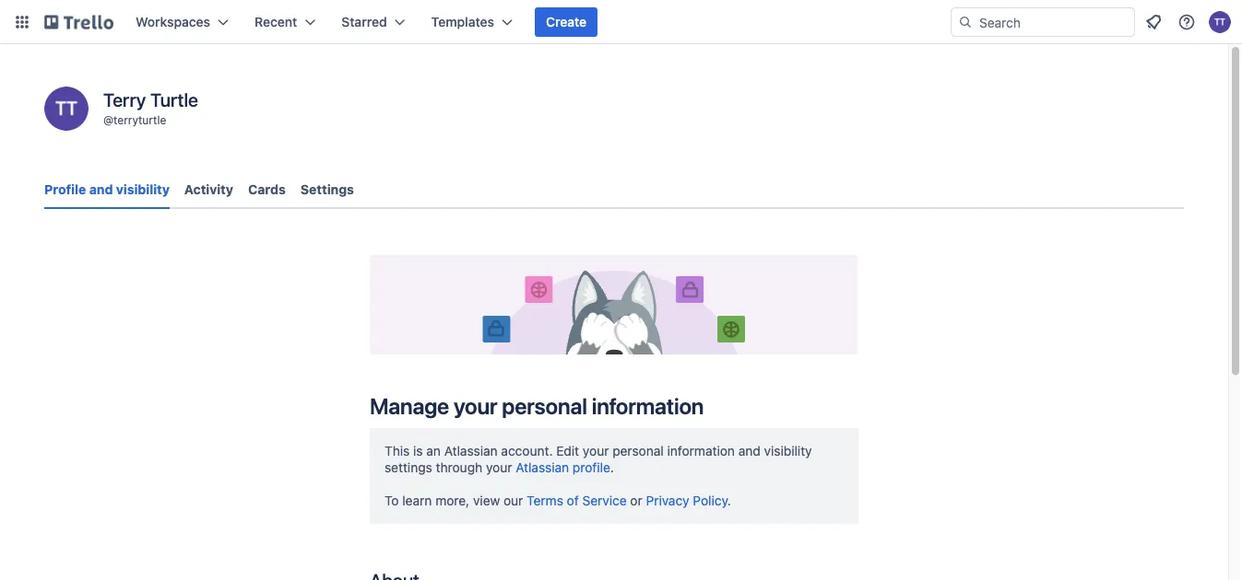 Task type: locate. For each thing, give the bounding box(es) containing it.
workspaces
[[136, 14, 210, 30]]

atlassian up through
[[444, 444, 498, 459]]

1 horizontal spatial personal
[[612, 444, 664, 459]]

. inside . to learn more, view our
[[610, 460, 614, 476]]

0 vertical spatial personal
[[502, 394, 587, 419]]

atlassian
[[444, 444, 498, 459], [516, 460, 569, 476]]

1 vertical spatial visibility
[[764, 444, 812, 459]]

and
[[89, 182, 113, 197], [738, 444, 761, 459]]

terms of service or privacy policy .
[[527, 494, 731, 509]]

information up this is an atlassian account. edit your personal information and visibility settings through your at the bottom
[[592, 394, 704, 419]]

starred
[[341, 14, 387, 30]]

1 horizontal spatial and
[[738, 444, 761, 459]]

atlassian down account.
[[516, 460, 569, 476]]

to
[[385, 494, 399, 509]]

1 horizontal spatial visibility
[[764, 444, 812, 459]]

cards link
[[248, 173, 286, 207]]

1 vertical spatial personal
[[612, 444, 664, 459]]

information inside this is an atlassian account. edit your personal information and visibility settings through your
[[667, 444, 735, 459]]

0 horizontal spatial atlassian
[[444, 444, 498, 459]]

settings
[[385, 460, 432, 476]]

your up 'profile'
[[583, 444, 609, 459]]

. to learn more, view our
[[385, 460, 614, 509]]

visibility inside this is an atlassian account. edit your personal information and visibility settings through your
[[764, 444, 812, 459]]

an
[[426, 444, 441, 459]]

personal up account.
[[502, 394, 587, 419]]

1 horizontal spatial .
[[727, 494, 731, 509]]

@
[[103, 113, 113, 126]]

through
[[436, 460, 482, 476]]

atlassian inside this is an atlassian account. edit your personal information and visibility settings through your
[[444, 444, 498, 459]]

0 vertical spatial atlassian
[[444, 444, 498, 459]]

activity link
[[184, 173, 233, 207]]

2 vertical spatial your
[[486, 460, 512, 476]]

your down account.
[[486, 460, 512, 476]]

1 horizontal spatial atlassian
[[516, 460, 569, 476]]

create button
[[535, 7, 598, 37]]

atlassian profile link
[[516, 460, 610, 476]]

your
[[454, 394, 497, 419], [583, 444, 609, 459], [486, 460, 512, 476]]

atlassian profile
[[516, 460, 610, 476]]

recent button
[[243, 7, 327, 37]]

0 vertical spatial .
[[610, 460, 614, 476]]

personal
[[502, 394, 587, 419], [612, 444, 664, 459]]

cards
[[248, 182, 286, 197]]

. up service
[[610, 460, 614, 476]]

create
[[546, 14, 587, 30]]

terry turtle (terryturtle) image
[[1209, 11, 1231, 33]]

information up policy
[[667, 444, 735, 459]]

edit
[[556, 444, 579, 459]]

. right privacy
[[727, 494, 731, 509]]

terryturtle
[[113, 113, 166, 126]]

information
[[592, 394, 704, 419], [667, 444, 735, 459]]

0 vertical spatial visibility
[[116, 182, 170, 197]]

1 vertical spatial information
[[667, 444, 735, 459]]

workspaces button
[[124, 7, 240, 37]]

manage your personal information
[[370, 394, 704, 419]]

0 vertical spatial and
[[89, 182, 113, 197]]

personal up or
[[612, 444, 664, 459]]

more,
[[435, 494, 470, 509]]

0 horizontal spatial .
[[610, 460, 614, 476]]

1 vertical spatial and
[[738, 444, 761, 459]]

and inside this is an atlassian account. edit your personal information and visibility settings through your
[[738, 444, 761, 459]]

0 vertical spatial your
[[454, 394, 497, 419]]

settings link
[[300, 173, 354, 207]]

visibility
[[116, 182, 170, 197], [764, 444, 812, 459]]

profile and visibility link
[[44, 173, 170, 209]]

.
[[610, 460, 614, 476], [727, 494, 731, 509]]

recent
[[255, 14, 297, 30]]

your up through
[[454, 394, 497, 419]]

personal inside this is an atlassian account. edit your personal information and visibility settings through your
[[612, 444, 664, 459]]



Task type: describe. For each thing, give the bounding box(es) containing it.
0 horizontal spatial personal
[[502, 394, 587, 419]]

our
[[504, 494, 523, 509]]

templates
[[431, 14, 494, 30]]

terms of service link
[[527, 494, 627, 509]]

settings
[[300, 182, 354, 197]]

Search field
[[973, 8, 1134, 36]]

this is an atlassian account. edit your personal information and visibility settings through your
[[385, 444, 812, 476]]

1 vertical spatial your
[[583, 444, 609, 459]]

templates button
[[420, 7, 524, 37]]

turtle
[[150, 89, 198, 110]]

policy
[[693, 494, 727, 509]]

service
[[582, 494, 627, 509]]

primary element
[[0, 0, 1242, 44]]

is
[[413, 444, 423, 459]]

view
[[473, 494, 500, 509]]

profile and visibility
[[44, 182, 170, 197]]

terry turtle @ terryturtle
[[103, 89, 198, 126]]

account.
[[501, 444, 553, 459]]

profile
[[573, 460, 610, 476]]

0 notifications image
[[1143, 11, 1165, 33]]

learn
[[402, 494, 432, 509]]

0 vertical spatial information
[[592, 394, 704, 419]]

terry
[[103, 89, 146, 110]]

privacy policy link
[[646, 494, 727, 509]]

terms
[[527, 494, 563, 509]]

privacy
[[646, 494, 689, 509]]

or
[[630, 494, 643, 509]]

1 vertical spatial .
[[727, 494, 731, 509]]

manage
[[370, 394, 449, 419]]

search image
[[958, 15, 973, 30]]

of
[[567, 494, 579, 509]]

1 vertical spatial atlassian
[[516, 460, 569, 476]]

open information menu image
[[1178, 13, 1196, 31]]

0 horizontal spatial visibility
[[116, 182, 170, 197]]

terry turtle (terryturtle) image
[[44, 87, 89, 131]]

0 horizontal spatial and
[[89, 182, 113, 197]]

profile
[[44, 182, 86, 197]]

activity
[[184, 182, 233, 197]]

starred button
[[330, 7, 417, 37]]

this
[[385, 444, 410, 459]]

back to home image
[[44, 7, 113, 37]]



Task type: vqa. For each thing, say whether or not it's contained in the screenshot.
Terms of Service or Privacy Policy .
yes



